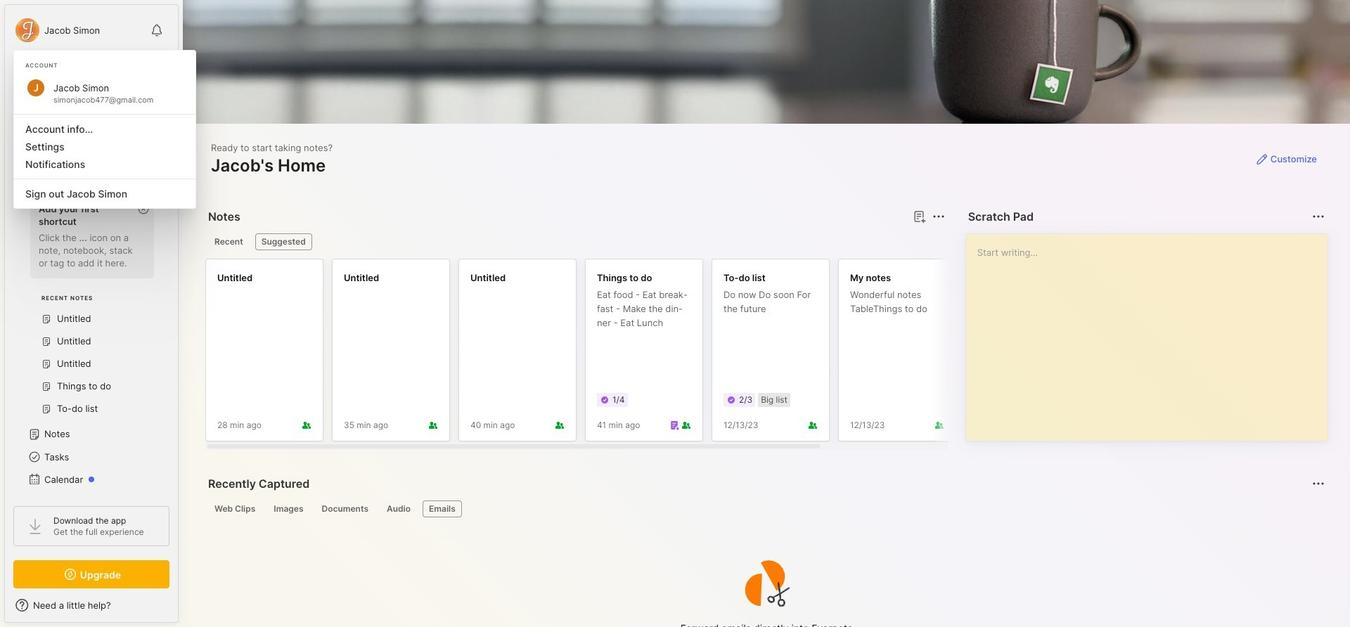 Task type: vqa. For each thing, say whether or not it's contained in the screenshot.
fifth Row from the bottom of the page cell
no



Task type: locate. For each thing, give the bounding box(es) containing it.
none search field inside main element
[[39, 70, 157, 86]]

More actions field
[[929, 207, 948, 226], [1309, 207, 1328, 226], [1309, 474, 1328, 494]]

group
[[13, 191, 161, 429]]

None search field
[[39, 70, 157, 86]]

tab
[[208, 233, 249, 250], [255, 233, 312, 250], [208, 501, 262, 518], [267, 501, 310, 518], [315, 501, 375, 518], [380, 501, 417, 518], [423, 501, 462, 518]]

click to collapse image
[[178, 601, 188, 618]]

dropdown list menu
[[14, 108, 195, 203]]

WHAT'S NEW field
[[5, 594, 178, 617]]

row group
[[205, 259, 1091, 450]]

tree
[[5, 137, 178, 598]]

0 vertical spatial tab list
[[208, 233, 943, 250]]

1 vertical spatial tab list
[[208, 501, 1323, 518]]

more actions image
[[930, 208, 947, 225], [1310, 208, 1327, 225], [1310, 475, 1327, 492]]

1 tab list from the top
[[208, 233, 943, 250]]

tab list
[[208, 233, 943, 250], [208, 501, 1323, 518]]



Task type: describe. For each thing, give the bounding box(es) containing it.
Search text field
[[39, 72, 157, 85]]

2 tab list from the top
[[208, 501, 1323, 518]]

group inside main element
[[13, 191, 161, 429]]

Account field
[[13, 16, 100, 44]]

tree inside main element
[[5, 137, 178, 598]]

Start writing… text field
[[977, 234, 1327, 430]]

main element
[[0, 0, 183, 627]]



